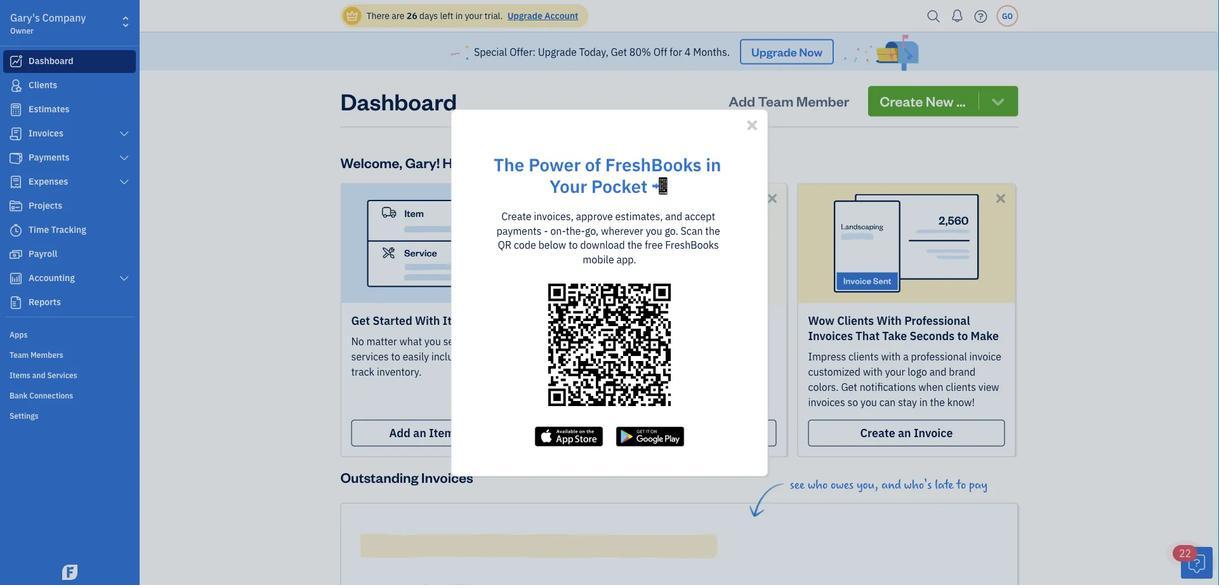 Task type: locate. For each thing, give the bounding box(es) containing it.
0 horizontal spatial create
[[502, 210, 532, 223]]

inventory.
[[377, 365, 422, 379]]

0 horizontal spatial invoice
[[495, 350, 527, 363]]

1 clients from the left
[[634, 314, 671, 328]]

0 vertical spatial or
[[535, 335, 544, 348]]

of left the out
[[585, 153, 601, 176]]

2 vertical spatial or
[[458, 426, 469, 441]]

go.
[[665, 224, 679, 238]]

for inside managing clients has never been easier keep track of invoices, refunds, and payments for each and every client.
[[628, 365, 640, 379]]

add left item
[[389, 426, 411, 441]]

0 horizontal spatial an
[[413, 426, 427, 441]]

1 chevron large down image from the top
[[118, 177, 130, 187]]

0 vertical spatial a
[[904, 350, 909, 363]]

invoice down items
[[495, 350, 527, 363]]

payments down keep
[[580, 365, 625, 379]]

with inside 'get started with items and services no matter what you sell, add your items or services to easily include on an invoice or track inventory.'
[[415, 314, 440, 328]]

bank connections image
[[10, 390, 136, 400]]

1 horizontal spatial add
[[646, 426, 668, 441]]

and inside wow clients with professional invoices that take seconds to make impress clients with a professional invoice customized with your logo and brand colors. get notifications when clients view invoices so you can stay in the know!
[[930, 365, 947, 379]]

1 vertical spatial a
[[670, 426, 677, 441]]

2 chevron large down image from the top
[[118, 153, 130, 163]]

invoices
[[809, 396, 846, 409]]

client image
[[8, 79, 23, 92]]

payments up "code"
[[497, 224, 542, 238]]

invoices, up on-
[[534, 210, 574, 223]]

with for clients
[[877, 314, 902, 328]]

with down take
[[882, 350, 901, 363]]

code
[[514, 238, 536, 252]]

impress
[[809, 350, 847, 363]]

2 vertical spatial your
[[886, 365, 906, 379]]

invoices
[[809, 329, 854, 344], [422, 469, 474, 487]]

clients inside wow clients with professional invoices that take seconds to make impress clients with a professional invoice customized with your logo and brand colors. get notifications when clients view invoices so you can stay in the know!
[[838, 314, 875, 328]]

0 vertical spatial get
[[611, 45, 627, 58]]

-
[[544, 224, 548, 238]]

0 vertical spatial payments
[[497, 224, 542, 238]]

1 vertical spatial your
[[484, 335, 505, 348]]

you left sell,
[[425, 335, 441, 348]]

main element
[[0, 0, 171, 586]]

settings image
[[10, 410, 136, 420]]

apps image
[[10, 329, 136, 339]]

1 horizontal spatial you
[[646, 224, 663, 238]]

expense image
[[8, 176, 23, 189]]

0 horizontal spatial dismiss image
[[766, 191, 780, 206]]

client.
[[714, 365, 742, 379]]

your left trial.
[[465, 10, 483, 22]]

26
[[407, 10, 418, 22]]

×
[[747, 112, 759, 136]]

2 vertical spatial in
[[920, 396, 928, 409]]

to inside "create invoices, approve estimates, and accept payments - on-the-go, wherever you go. scan the qr code below to download the free freshbooks mobile app."
[[569, 238, 578, 252]]

get up so
[[842, 381, 858, 394]]

clients for wow
[[838, 314, 875, 328]]

the up the app.
[[628, 238, 643, 252]]

with
[[415, 314, 440, 328], [877, 314, 902, 328]]

your
[[550, 175, 588, 198]]

dismiss image
[[766, 191, 780, 206], [994, 191, 1009, 206]]

track right keep
[[606, 350, 629, 363]]

started
[[373, 314, 413, 328]]

payments inside managing clients has never been easier keep track of invoices, refunds, and payments for each and every client.
[[580, 365, 625, 379]]

to left make
[[958, 329, 969, 344]]

has
[[674, 314, 694, 328]]

1 vertical spatial track
[[351, 365, 375, 379]]

1 horizontal spatial invoices,
[[643, 350, 682, 363]]

your inside wow clients with professional invoices that take seconds to make impress clients with a professional invoice customized with your logo and brand colors. get notifications when clients view invoices so you can stay in the know!
[[886, 365, 906, 379]]

2 horizontal spatial an
[[899, 426, 912, 441]]

1 chevron large down image from the top
[[118, 129, 130, 139]]

mobile
[[583, 253, 615, 266]]

a left client on the bottom of the page
[[670, 426, 677, 441]]

2 horizontal spatial add
[[729, 92, 756, 110]]

1 vertical spatial invoices
[[422, 469, 474, 487]]

chart image
[[8, 272, 23, 285]]

offer:
[[510, 45, 536, 58]]

1 vertical spatial invoices,
[[643, 350, 682, 363]]

add
[[729, 92, 756, 110], [389, 426, 411, 441], [646, 426, 668, 441]]

here's
[[443, 154, 483, 172]]

add up × "button"
[[729, 92, 756, 110]]

an
[[481, 350, 492, 363], [413, 426, 427, 441], [899, 426, 912, 441]]

that
[[856, 329, 880, 344]]

invoices, up each
[[643, 350, 682, 363]]

0 horizontal spatial invoices
[[422, 469, 474, 487]]

items and services image
[[10, 370, 136, 380]]

for left each
[[628, 365, 640, 379]]

track down services
[[351, 365, 375, 379]]

0 horizontal spatial a
[[670, 426, 677, 441]]

0 horizontal spatial clients
[[849, 350, 879, 363]]

1 horizontal spatial create
[[861, 426, 896, 441]]

create an invoice link
[[809, 420, 1006, 447]]

0 horizontal spatial payments
[[497, 224, 542, 238]]

you right so
[[861, 396, 878, 409]]

days
[[420, 10, 438, 22]]

freshbooks image
[[60, 565, 80, 580]]

with for started
[[415, 314, 440, 328]]

get inside 'get started with items and services no matter what you sell, add your items or services to easily include on an invoice or track inventory.'
[[351, 314, 370, 328]]

estimates,
[[616, 210, 663, 223]]

for left 4
[[670, 45, 683, 58]]

get
[[530, 154, 551, 172]]

0 vertical spatial your
[[465, 10, 483, 22]]

or right item
[[458, 426, 469, 441]]

chevron large down image
[[118, 129, 130, 139], [118, 153, 130, 163]]

off
[[654, 45, 668, 58]]

out
[[611, 154, 632, 172]]

add inside 'link'
[[646, 426, 668, 441]]

1 vertical spatial create
[[861, 426, 896, 441]]

to down the- at the top of page
[[569, 238, 578, 252]]

and right each
[[667, 365, 684, 379]]

of right the out
[[635, 154, 647, 172]]

team members image
[[10, 349, 136, 359]]

invoices down add an item or service link at the bottom left
[[422, 469, 474, 487]]

2 vertical spatial get
[[842, 381, 858, 394]]

1 horizontal spatial clients
[[946, 381, 977, 394]]

1 horizontal spatial payments
[[580, 365, 625, 379]]

1 vertical spatial for
[[628, 365, 640, 379]]

1 vertical spatial freshbooks
[[666, 238, 719, 252]]

an left item
[[413, 426, 427, 441]]

your up notifications
[[886, 365, 906, 379]]

the power of freshbooks in your pocket 📲
[[494, 153, 726, 198]]

view
[[979, 381, 1000, 394]]

1 horizontal spatial invoice
[[970, 350, 1002, 363]]

2 dismiss image from the left
[[994, 191, 1009, 206]]

1 vertical spatial get
[[351, 314, 370, 328]]

and up "go."
[[666, 210, 683, 223]]

invoice down make
[[970, 350, 1002, 363]]

1 horizontal spatial your
[[484, 335, 505, 348]]

no
[[351, 335, 364, 348]]

0 horizontal spatial for
[[628, 365, 640, 379]]

or right items
[[535, 335, 544, 348]]

1 horizontal spatial an
[[481, 350, 492, 363]]

clients left has
[[634, 314, 671, 328]]

you inside wow clients with professional invoices that take seconds to make impress clients with a professional invoice customized with your logo and brand colors. get notifications when clients view invoices so you can stay in the know!
[[861, 396, 878, 409]]

0 vertical spatial invoices,
[[534, 210, 574, 223]]

been
[[731, 314, 758, 328]]

professional
[[912, 350, 968, 363]]

managing
[[580, 314, 631, 328]]

to inside wow clients with professional invoices that take seconds to make impress clients with a professional invoice customized with your logo and brand colors. get notifications when clients view invoices so you can stay in the know!
[[958, 329, 969, 344]]

today,
[[579, 45, 609, 58]]

you
[[646, 224, 663, 238], [425, 335, 441, 348], [861, 396, 878, 409]]

make
[[971, 329, 1000, 344]]

to left pay
[[957, 479, 967, 493]]

an right on
[[481, 350, 492, 363]]

see
[[790, 479, 805, 493]]

an left invoice
[[899, 426, 912, 441]]

1 vertical spatial payments
[[580, 365, 625, 379]]

1 horizontal spatial for
[[670, 45, 683, 58]]

0 vertical spatial invoices
[[809, 329, 854, 344]]

and inside 'get started with items and services no matter what you sell, add your items or services to easily include on an invoice or track inventory.'
[[477, 314, 497, 328]]

matter
[[367, 335, 397, 348]]

1 vertical spatial in
[[706, 153, 722, 176]]

clients inside managing clients has never been easier keep track of invoices, refunds, and payments for each and every client.
[[634, 314, 671, 328]]

0 horizontal spatial with
[[415, 314, 440, 328]]

in inside wow clients with professional invoices that take seconds to make impress clients with a professional invoice customized with your logo and brand colors. get notifications when clients view invoices so you can stay in the know!
[[920, 396, 928, 409]]

get up no
[[351, 314, 370, 328]]

2 horizontal spatial you
[[861, 396, 878, 409]]

with up notifications
[[864, 365, 883, 379]]

0 vertical spatial clients
[[849, 350, 879, 363]]

in right stay on the right bottom of page
[[920, 396, 928, 409]]

invoices,
[[534, 210, 574, 223], [643, 350, 682, 363]]

dashboard
[[341, 86, 457, 116]]

you up the free
[[646, 224, 663, 238]]

0 vertical spatial track
[[606, 350, 629, 363]]

team
[[758, 92, 794, 110]]

get left 80%
[[611, 45, 627, 58]]

clients
[[634, 314, 671, 328], [838, 314, 875, 328]]

create for create an invoice
[[861, 426, 896, 441]]

0 horizontal spatial clients
[[634, 314, 671, 328]]

0 vertical spatial create
[[502, 210, 532, 223]]

upgrade
[[508, 10, 543, 22], [752, 44, 797, 59], [538, 45, 577, 58]]

with
[[882, 350, 901, 363], [864, 365, 883, 379]]

create inside "create invoices, approve estimates, and accept payments - on-the-go, wherever you go. scan the qr code below to download the free freshbooks mobile app."
[[502, 210, 532, 223]]

clients up that
[[838, 314, 875, 328]]

your right the add
[[484, 335, 505, 348]]

1 horizontal spatial track
[[606, 350, 629, 363]]

include
[[432, 350, 465, 363]]

2 with from the left
[[877, 314, 902, 328]]

1 vertical spatial you
[[425, 335, 441, 348]]

0 horizontal spatial add
[[389, 426, 411, 441]]

clients down that
[[849, 350, 879, 363]]

dismiss image for managing clients has never been easier
[[766, 191, 780, 206]]

0 horizontal spatial you
[[425, 335, 441, 348]]

clients
[[849, 350, 879, 363], [946, 381, 977, 394]]

create up "code"
[[502, 210, 532, 223]]

in
[[456, 10, 463, 22], [706, 153, 722, 176], [920, 396, 928, 409]]

1 horizontal spatial clients
[[838, 314, 875, 328]]

2 invoice from the left
[[970, 350, 1002, 363]]

of right keep
[[631, 350, 640, 363]]

0 horizontal spatial track
[[351, 365, 375, 379]]

your inside 'get started with items and services no matter what you sell, add your items or services to easily include on an invoice or track inventory.'
[[484, 335, 505, 348]]

a up logo
[[904, 350, 909, 363]]

invoice
[[495, 350, 527, 363], [970, 350, 1002, 363]]

of
[[585, 153, 601, 176], [635, 154, 647, 172], [631, 350, 640, 363]]

a
[[904, 350, 909, 363], [670, 426, 677, 441]]

0 vertical spatial chevron large down image
[[118, 129, 130, 139]]

0 vertical spatial you
[[646, 224, 663, 238]]

wow clients with professional invoices that take seconds to make impress clients with a professional invoice customized with your logo and brand colors. get notifications when clients view invoices so you can stay in the know!
[[809, 314, 1002, 409]]

in right left
[[456, 10, 463, 22]]

2 clients from the left
[[838, 314, 875, 328]]

every
[[686, 365, 711, 379]]

1 horizontal spatial with
[[877, 314, 902, 328]]

1 vertical spatial chevron large down image
[[118, 153, 130, 163]]

1 with from the left
[[415, 314, 440, 328]]

add a client
[[646, 426, 711, 441]]

and up client.
[[725, 350, 742, 363]]

1 horizontal spatial a
[[904, 350, 909, 363]]

scan
[[681, 224, 703, 238]]

most
[[577, 154, 609, 172]]

wherever
[[601, 224, 644, 238]]

add team member
[[729, 92, 850, 110]]

brand
[[950, 365, 976, 379]]

client
[[680, 426, 711, 441]]

trial.
[[485, 10, 503, 22]]

add an item or service link
[[351, 420, 548, 447]]

there
[[367, 10, 390, 22]]

the
[[553, 154, 574, 172], [706, 224, 721, 238], [628, 238, 643, 252], [931, 396, 946, 409]]

add for add an item or service
[[389, 426, 411, 441]]

2 horizontal spatial in
[[920, 396, 928, 409]]

create down can
[[861, 426, 896, 441]]

with up take
[[877, 314, 902, 328]]

dashboard image
[[8, 55, 23, 68]]

0 horizontal spatial in
[[456, 10, 463, 22]]

with inside wow clients with professional invoices that take seconds to make impress clients with a professional invoice customized with your logo and brand colors. get notifications when clients view invoices so you can stay in the know!
[[877, 314, 902, 328]]

never
[[697, 314, 728, 328]]

easily
[[403, 350, 429, 363]]

or down items
[[529, 350, 539, 363]]

1 horizontal spatial in
[[706, 153, 722, 176]]

account
[[545, 10, 579, 22]]

the down when
[[931, 396, 946, 409]]

in up accept
[[706, 153, 722, 176]]

months.
[[694, 45, 730, 58]]

clients for managing
[[634, 314, 671, 328]]

and up the add
[[477, 314, 497, 328]]

and down professional at the bottom of the page
[[930, 365, 947, 379]]

with up what on the bottom
[[415, 314, 440, 328]]

when
[[919, 381, 944, 394]]

add left client on the bottom of the page
[[646, 426, 668, 441]]

payments inside "create invoices, approve estimates, and accept payments - on-the-go, wherever you go. scan the qr code below to download the free freshbooks mobile app."
[[497, 224, 542, 238]]

1 horizontal spatial invoices
[[809, 329, 854, 344]]

2 vertical spatial you
[[861, 396, 878, 409]]

for
[[670, 45, 683, 58], [628, 365, 640, 379]]

invoice inside 'get started with items and services no matter what you sell, add your items or services to easily include on an invoice or track inventory.'
[[495, 350, 527, 363]]

track inside managing clients has never been easier keep track of invoices, refunds, and payments for each and every client.
[[606, 350, 629, 363]]

upgrade now
[[752, 44, 823, 59]]

1 vertical spatial chevron large down image
[[118, 274, 130, 284]]

how
[[486, 154, 512, 172]]

chevron large down image
[[118, 177, 130, 187], [118, 274, 130, 284]]

0 vertical spatial freshbooks
[[606, 153, 702, 176]]

crown image
[[346, 9, 359, 23]]

managing clients has never been easier keep track of invoices, refunds, and payments for each and every client.
[[580, 314, 758, 379]]

take
[[883, 329, 908, 344]]

1 invoice from the left
[[495, 350, 527, 363]]

clients up know!
[[946, 381, 977, 394]]

0 vertical spatial for
[[670, 45, 683, 58]]

0 horizontal spatial your
[[465, 10, 483, 22]]

create invoices, approve estimates, and accept payments - on-the-go, wherever you go. scan the qr code below to download the free freshbooks mobile app.
[[497, 210, 723, 266]]

0 horizontal spatial invoices,
[[534, 210, 574, 223]]

invoices down wow
[[809, 329, 854, 344]]

1 horizontal spatial get
[[611, 45, 627, 58]]

0 vertical spatial chevron large down image
[[118, 177, 130, 187]]

see who owes you, and who's late to pay
[[790, 479, 988, 493]]

to up inventory. at the left bottom of the page
[[391, 350, 401, 363]]

payments
[[497, 224, 542, 238], [580, 365, 625, 379]]

to left get on the left top of page
[[515, 154, 528, 172]]

you inside "create invoices, approve estimates, and accept payments - on-the-go, wherever you go. scan the qr code below to download the free freshbooks mobile app."
[[646, 224, 663, 238]]

1 horizontal spatial dismiss image
[[994, 191, 1009, 206]]

2 chevron large down image from the top
[[118, 274, 130, 284]]

freshbooks inside "the power of freshbooks in your pocket 📲"
[[606, 153, 702, 176]]

track
[[606, 350, 629, 363], [351, 365, 375, 379]]

2 horizontal spatial your
[[886, 365, 906, 379]]

add inside button
[[729, 92, 756, 110]]

2 horizontal spatial get
[[842, 381, 858, 394]]

0 horizontal spatial get
[[351, 314, 370, 328]]

1 dismiss image from the left
[[766, 191, 780, 206]]

go,
[[585, 224, 599, 238]]



Task type: vqa. For each thing, say whether or not it's contained in the screenshot.
the topmost 22
no



Task type: describe. For each thing, give the bounding box(es) containing it.
a inside wow clients with professional invoices that take seconds to make impress clients with a professional invoice customized with your logo and brand colors. get notifications when clients view invoices so you can stay in the know!
[[904, 350, 909, 363]]

add an item or service
[[389, 426, 510, 441]]

colors.
[[809, 381, 839, 394]]

in inside "the power of freshbooks in your pocket 📲"
[[706, 153, 722, 176]]

and inside "create invoices, approve estimates, and accept payments - on-the-go, wherever you go. scan the qr code below to download the free freshbooks mobile app."
[[666, 210, 683, 223]]

seconds
[[910, 329, 955, 344]]

on
[[467, 350, 479, 363]]

service
[[471, 426, 510, 441]]

of inside "the power of freshbooks in your pocket 📲"
[[585, 153, 601, 176]]

what
[[400, 335, 422, 348]]

company
[[42, 11, 86, 24]]

chevron large down image for expense image
[[118, 177, 130, 187]]

professional
[[905, 314, 971, 328]]

approve
[[576, 210, 613, 223]]

items
[[507, 335, 533, 348]]

customized
[[809, 365, 861, 379]]

outstanding invoices
[[341, 469, 474, 487]]

invoice inside wow clients with professional invoices that take seconds to make impress clients with a professional invoice customized with your logo and brand colors. get notifications when clients view invoices so you can stay in the know!
[[970, 350, 1002, 363]]

track inside 'get started with items and services no matter what you sell, add your items or services to easily include on an invoice or track inventory.'
[[351, 365, 375, 379]]

an for and
[[413, 426, 427, 441]]

4
[[685, 45, 691, 58]]

an inside 'get started with items and services no matter what you sell, add your items or services to easily include on an invoice or track inventory.'
[[481, 350, 492, 363]]

know!
[[948, 396, 975, 409]]

create an invoice
[[861, 426, 954, 441]]

80%
[[630, 45, 651, 58]]

can
[[880, 396, 896, 409]]

chevron large down image for "invoice" icon
[[118, 129, 130, 139]]

download
[[581, 238, 625, 252]]

below
[[539, 238, 567, 252]]

who
[[808, 479, 828, 493]]

gary!
[[405, 154, 440, 172]]

upgrade right trial.
[[508, 10, 543, 22]]

items
[[443, 314, 474, 328]]

invoices, inside "create invoices, approve estimates, and accept payments - on-the-go, wherever you go. scan the qr code below to download the free freshbooks mobile app."
[[534, 210, 574, 223]]

the right get on the left top of page
[[553, 154, 574, 172]]

invoices, inside managing clients has never been easier keep track of invoices, refunds, and payments for each and every client.
[[643, 350, 682, 363]]

chevron large down image for payment icon
[[118, 153, 130, 163]]

the down accept
[[706, 224, 721, 238]]

estimate image
[[8, 104, 23, 116]]

late
[[936, 479, 954, 493]]

project image
[[8, 200, 23, 213]]

0 vertical spatial with
[[882, 350, 901, 363]]

gary's
[[10, 11, 40, 24]]

add for add team member
[[729, 92, 756, 110]]

a inside 'link'
[[670, 426, 677, 441]]

upgrade account link
[[505, 10, 579, 22]]

outstanding
[[341, 469, 419, 487]]

now
[[800, 44, 823, 59]]

wow
[[809, 314, 835, 328]]

create for create invoices, approve estimates, and accept payments - on-the-go, wherever you go. scan the qr code below to download the free freshbooks mobile app.
[[502, 210, 532, 223]]

free
[[645, 238, 663, 252]]

1 vertical spatial clients
[[946, 381, 977, 394]]

add for add a client
[[646, 426, 668, 441]]

payment image
[[8, 152, 23, 164]]

refunds,
[[685, 350, 722, 363]]

qr
[[498, 238, 512, 252]]

1 vertical spatial or
[[529, 350, 539, 363]]

go to help image
[[971, 7, 992, 26]]

app store image
[[535, 427, 604, 447]]

get inside wow clients with professional invoices that take seconds to make impress clients with a professional invoice customized with your logo and brand colors. get notifications when clients view invoices so you can stay in the know!
[[842, 381, 858, 394]]

freshbooks inside "create invoices, approve estimates, and accept payments - on-the-go, wherever you go. scan the qr code below to download the free freshbooks mobile app."
[[666, 238, 719, 252]]

pay
[[970, 479, 988, 493]]

upgrade right offer:
[[538, 45, 577, 58]]

notifications
[[860, 381, 917, 394]]

the
[[494, 153, 525, 176]]

invoice image
[[8, 128, 23, 140]]

gary's company owner
[[10, 11, 86, 36]]

google play image
[[616, 427, 685, 447]]

special offer: upgrade today, get 80% off for 4 months.
[[474, 45, 730, 58]]

services
[[351, 350, 389, 363]]

and right the you, at bottom
[[882, 479, 902, 493]]

📲
[[652, 175, 670, 198]]

who's
[[905, 479, 933, 493]]

invoices inside wow clients with professional invoices that take seconds to make impress clients with a professional invoice customized with your logo and brand colors. get notifications when clients view invoices so you can stay in the know!
[[809, 329, 854, 344]]

add a client link
[[580, 420, 777, 447]]

money image
[[8, 248, 23, 261]]

dismiss image for wow clients with professional invoices that take seconds to make
[[994, 191, 1009, 206]]

app.
[[617, 253, 637, 266]]

of inside managing clients has never been easier keep track of invoices, refunds, and payments for each and every client.
[[631, 350, 640, 363]]

logo
[[908, 365, 928, 379]]

so
[[848, 396, 859, 409]]

owner
[[10, 25, 34, 36]]

an for invoices
[[899, 426, 912, 441]]

on-
[[551, 224, 566, 238]]

easier
[[580, 329, 613, 344]]

services
[[500, 314, 545, 328]]

power
[[529, 153, 581, 176]]

keep
[[580, 350, 603, 363]]

× dialog
[[451, 109, 769, 477]]

to inside 'get started with items and services no matter what you sell, add your items or services to easily include on an invoice or track inventory.'
[[391, 350, 401, 363]]

member
[[797, 92, 850, 110]]

0 vertical spatial in
[[456, 10, 463, 22]]

sell,
[[444, 335, 462, 348]]

owes
[[831, 479, 854, 493]]

item
[[429, 426, 455, 441]]

welcome, gary! here's how to get the most out of freshbooks.
[[341, 154, 728, 172]]

freshbooks.
[[650, 154, 728, 172]]

monthly recurring revenue image
[[547, 282, 673, 408]]

chevron large down image for the chart image
[[118, 274, 130, 284]]

the inside wow clients with professional invoices that take seconds to make impress clients with a professional invoice customized with your logo and brand colors. get notifications when clients view invoices so you can stay in the know!
[[931, 396, 946, 409]]

× button
[[747, 112, 759, 136]]

upgrade left now
[[752, 44, 797, 59]]

pocket
[[592, 175, 648, 198]]

add
[[465, 335, 482, 348]]

report image
[[8, 297, 23, 309]]

1 vertical spatial with
[[864, 365, 883, 379]]

left
[[440, 10, 454, 22]]

you inside 'get started with items and services no matter what you sell, add your items or services to easily include on an invoice or track inventory.'
[[425, 335, 441, 348]]

accept
[[685, 210, 716, 223]]

timer image
[[8, 224, 23, 237]]

search image
[[924, 7, 945, 26]]

the-
[[566, 224, 585, 238]]



